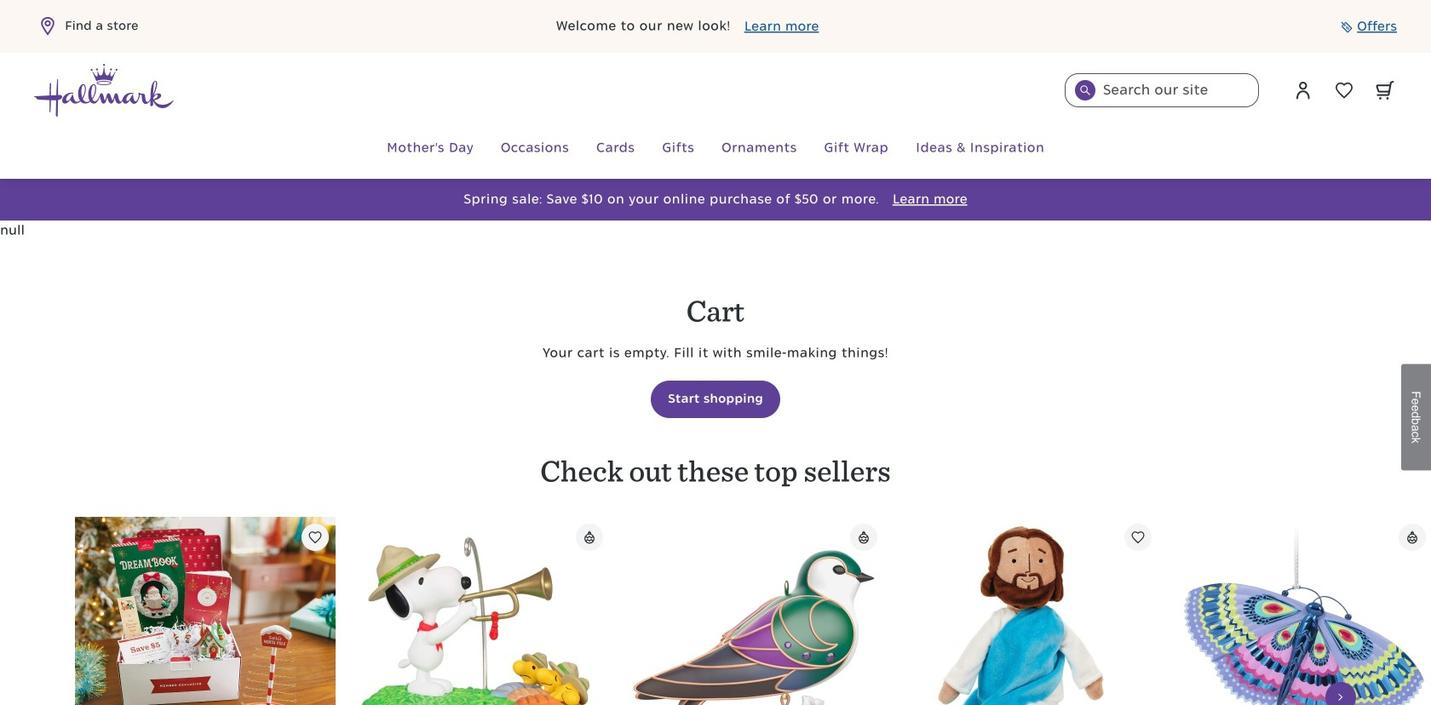 Task type: describe. For each thing, give the bounding box(es) containing it.
my friend jesus stuffed doll, 13" image
[[898, 517, 1158, 705]]

sign in dropdown menu image
[[1293, 80, 1314, 101]]

2024 keepsake ornament club membership image
[[75, 517, 336, 705]]

Search search field
[[1065, 73, 1259, 107]]

the peanuts® gang beagle scouts 50th anniversary rise and shine! ornament and pin, set of 2 image
[[349, 517, 610, 705]]



Task type: vqa. For each thing, say whether or not it's contained in the screenshot.
menu
no



Task type: locate. For each thing, give the bounding box(es) containing it.
search image
[[1080, 85, 1090, 95]]

None search field
[[1065, 73, 1259, 107]]

the beauty of birds violet-green swallow ornament image
[[624, 517, 884, 705]]

hallmark logo image
[[34, 64, 174, 117]]

view your cart with 0 items. image
[[1376, 81, 1394, 100]]

brilliant butterflies ornament image
[[1172, 517, 1431, 705]]

check out these top sellers element
[[0, 452, 1431, 705]]

main menu. menu bar
[[34, 118, 1397, 179]]

next slide image
[[1338, 694, 1343, 701]]



